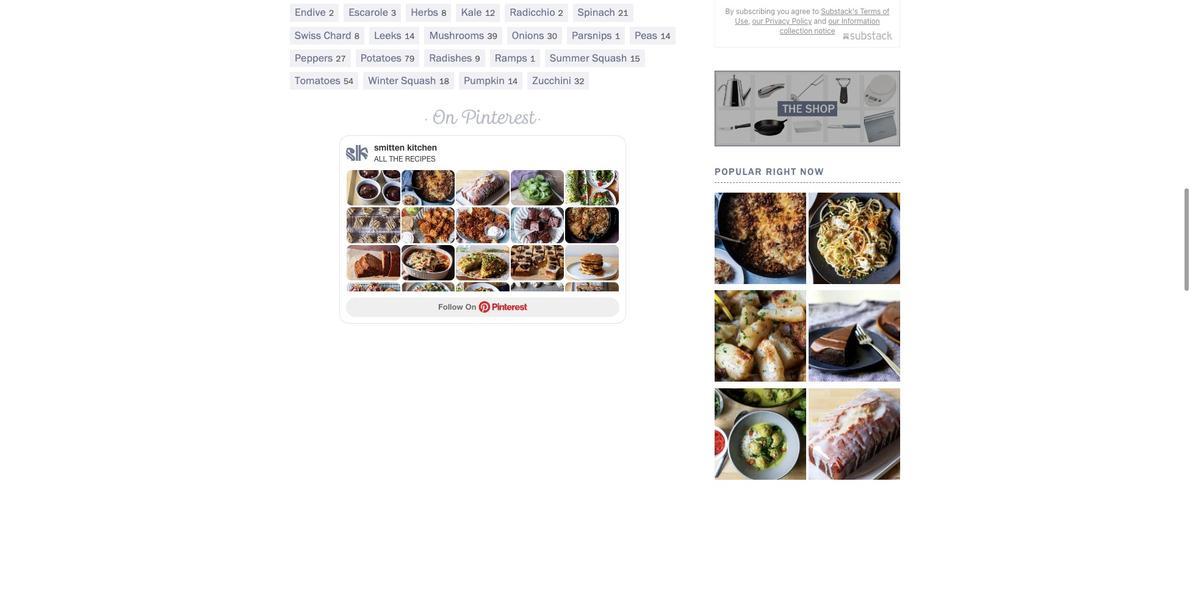 Task type: describe. For each thing, give the bounding box(es) containing it.
12
[[485, 8, 495, 19]]

pinterest
[[462, 106, 535, 134]]

popular
[[715, 166, 762, 177]]

1 for parsnips
[[615, 31, 620, 41]]

pumpkin 14
[[464, 74, 518, 87]]

spaghetti pangrattato with crispy eggs image
[[809, 193, 900, 284]]

chocolate olive oil cake image
[[809, 291, 900, 382]]

follow
[[438, 302, 463, 312]]

squash for winter squash
[[401, 74, 436, 87]]

leeks
[[374, 28, 402, 42]]

parsnips
[[572, 28, 612, 42]]

summer squash 15
[[550, 51, 640, 65]]

swiss chard 8
[[295, 28, 360, 42]]

chard
[[324, 28, 351, 42]]

potatoes 79
[[361, 51, 415, 65]]

kitchen
[[407, 142, 437, 153]]

ramps 1
[[495, 51, 535, 65]]

21
[[618, 8, 628, 19]]

the
[[389, 155, 403, 164]]

tomatoes
[[295, 74, 341, 87]]

radicchio 2
[[510, 6, 563, 19]]

potatoes
[[361, 51, 402, 65]]

endive 2
[[295, 6, 334, 19]]

lemon potatoes image
[[715, 291, 806, 382]]

2 for radicchio
[[558, 8, 563, 19]]

2 for endive
[[329, 8, 334, 19]]

27
[[336, 54, 346, 64]]

onions
[[512, 28, 544, 42]]

18
[[439, 76, 449, 87]]

on pinterest
[[431, 106, 535, 134]]

pumpkin
[[464, 74, 505, 87]]

recipes
[[405, 155, 436, 164]]

squash for summer squash
[[592, 51, 627, 65]]

right
[[766, 166, 797, 177]]

onions 30
[[512, 28, 557, 42]]

popular right now
[[715, 166, 824, 177]]

smitten kitchen all the recipes
[[374, 142, 437, 164]]

zucchini
[[532, 74, 571, 87]]

30
[[547, 31, 557, 41]]



Task type: locate. For each thing, give the bounding box(es) containing it.
2 inside the "endive 2"
[[329, 8, 334, 19]]

1 horizontal spatial 14
[[508, 76, 518, 87]]

8 inside the swiss chard 8
[[355, 31, 360, 41]]

14
[[405, 31, 415, 41], [661, 31, 671, 41], [508, 76, 518, 87]]

peas 14
[[635, 28, 671, 42]]

1 vertical spatial 1
[[530, 54, 535, 64]]

zucchini 32
[[532, 74, 584, 87]]

0 vertical spatial squash
[[592, 51, 627, 65]]

peas
[[635, 28, 658, 42]]

39
[[487, 31, 497, 41]]

2 right the "radicchio"
[[558, 8, 563, 19]]

14 right peas
[[661, 31, 671, 41]]

15
[[630, 54, 640, 64]]

swiss
[[295, 28, 321, 42]]

2 inside radicchio 2
[[558, 8, 563, 19]]

14 for pumpkin
[[508, 76, 518, 87]]

2
[[329, 8, 334, 19], [558, 8, 563, 19]]

braised ginger meatballs in coconut broth image
[[715, 389, 806, 480]]

14 for peas
[[661, 31, 671, 41]]

1 horizontal spatial 8
[[441, 8, 446, 19]]

14 for leeks
[[405, 31, 415, 41]]

squash left '15'
[[592, 51, 627, 65]]

2 2 from the left
[[558, 8, 563, 19]]

escarole
[[349, 6, 388, 19]]

0 vertical spatial 8
[[441, 8, 446, 19]]

squash down 79
[[401, 74, 436, 87]]

9
[[475, 54, 480, 64]]

squash
[[592, 51, 627, 65], [401, 74, 436, 87]]

None search field
[[58, 29, 1097, 67]]

1 inside 'ramps 1'
[[530, 54, 535, 64]]

0 horizontal spatial squash
[[401, 74, 436, 87]]

spinach 21
[[578, 6, 628, 19]]

1 horizontal spatial squash
[[592, 51, 627, 65]]

8
[[441, 8, 446, 19], [355, 31, 360, 41]]

advertisement element
[[716, 506, 899, 610]]

0 horizontal spatial 14
[[405, 31, 415, 41]]

on right follow
[[465, 302, 476, 312]]

14 inside peas 14
[[661, 31, 671, 41]]

grapefruit yogurt cake image
[[809, 389, 900, 480]]

0 horizontal spatial on
[[431, 106, 457, 134]]

1 right ramps
[[530, 54, 535, 64]]

8 right chard
[[355, 31, 360, 41]]

peppers
[[295, 51, 333, 65]]

1 horizontal spatial 1
[[615, 31, 620, 41]]

kale 12
[[461, 6, 495, 19]]

1 inside parsnips 1
[[615, 31, 620, 41]]

0 horizontal spatial 1
[[530, 54, 535, 64]]

54
[[344, 76, 354, 87]]

winter
[[368, 74, 398, 87]]

0 horizontal spatial 2
[[329, 8, 334, 19]]

0 horizontal spatial 8
[[355, 31, 360, 41]]

mushrooms 39
[[429, 28, 497, 42]]

leeks 14
[[374, 28, 415, 42]]

peppers 27
[[295, 51, 346, 65]]

parsnips 1
[[572, 28, 620, 42]]

2 right endive
[[329, 8, 334, 19]]

1 vertical spatial 8
[[355, 31, 360, 41]]

0 vertical spatial on
[[431, 106, 457, 134]]

on up kitchen
[[431, 106, 457, 134]]

ramps
[[495, 51, 527, 65]]

now
[[800, 166, 824, 177]]

smitten
[[374, 142, 405, 153]]

79
[[405, 54, 415, 64]]

1 vertical spatial squash
[[401, 74, 436, 87]]

1 horizontal spatial 2
[[558, 8, 563, 19]]

tomatoes 54
[[295, 74, 354, 87]]

14 right leeks
[[405, 31, 415, 41]]

summer
[[550, 51, 589, 65]]

1 2 from the left
[[329, 8, 334, 19]]

radicchio
[[510, 6, 555, 19]]

1 horizontal spatial on
[[465, 302, 476, 312]]

3
[[391, 8, 396, 19]]

escarole 3
[[349, 6, 396, 19]]

follow on
[[438, 302, 479, 312]]

8 inside herbs 8
[[441, 8, 446, 19]]

1 for ramps
[[530, 54, 535, 64]]

herbs
[[411, 6, 438, 19]]

0 vertical spatial 1
[[615, 31, 620, 41]]

endive
[[295, 6, 326, 19]]

spinach
[[578, 6, 615, 19]]

14 down ramps
[[508, 76, 518, 87]]

on
[[431, 106, 457, 134], [465, 302, 476, 312]]

kale
[[461, 6, 482, 19]]

winter squash 18
[[368, 74, 449, 87]]

14 inside the leeks 14
[[405, 31, 415, 41]]

mushrooms
[[429, 28, 484, 42]]

8 right the herbs
[[441, 8, 446, 19]]

2 horizontal spatial 14
[[661, 31, 671, 41]]

radishes
[[429, 51, 472, 65]]

32
[[574, 76, 584, 87]]

1 vertical spatial on
[[465, 302, 476, 312]]

1 down "21"
[[615, 31, 620, 41]]

1
[[615, 31, 620, 41], [530, 54, 535, 64]]

all
[[374, 155, 387, 164]]

herbs 8
[[411, 6, 446, 19]]

14 inside pumpkin 14
[[508, 76, 518, 87]]

french onion baked lentils and farro image
[[715, 193, 806, 284]]

radishes 9
[[429, 51, 480, 65]]



Task type: vqa. For each thing, say whether or not it's contained in the screenshot.
14 within the Peas 14
yes



